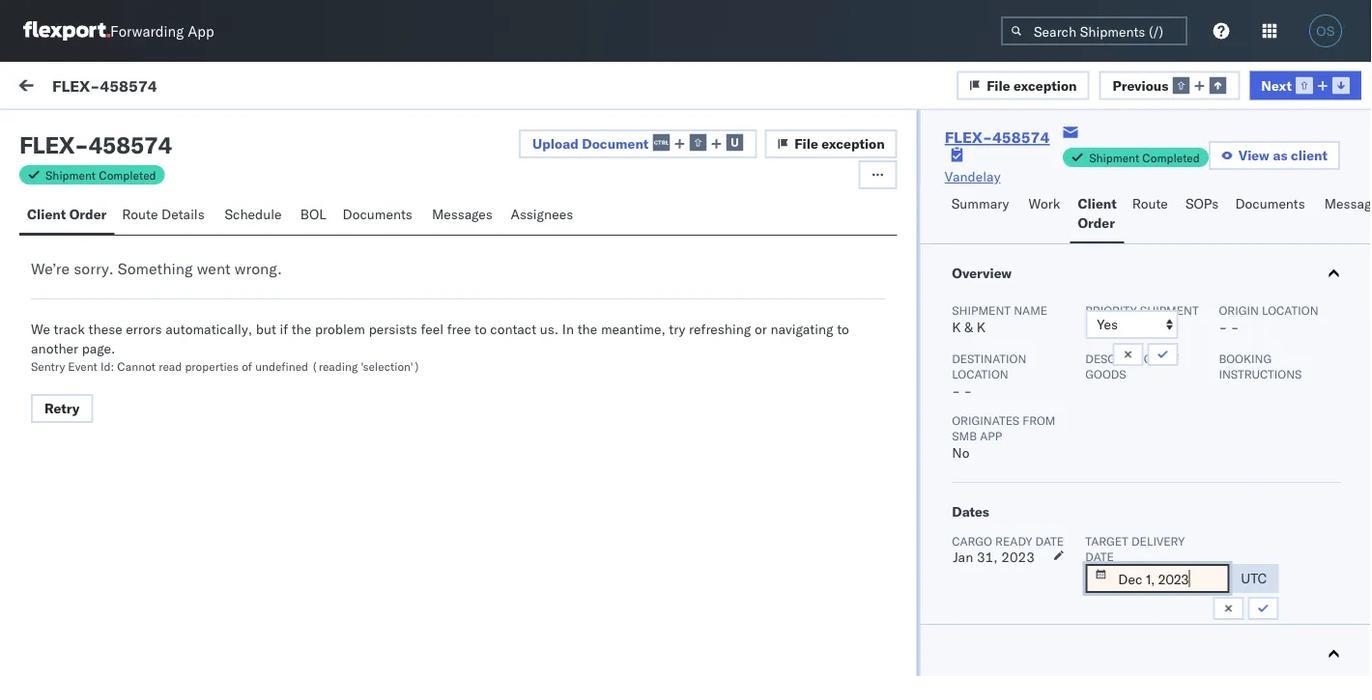 Task type: locate. For each thing, give the bounding box(es) containing it.
forwarding
[[110, 22, 184, 40]]

1 ttt from the top
[[58, 243, 73, 260]]

1 horizontal spatial of
[[1164, 351, 1179, 366]]

j up the we're
[[66, 211, 70, 224]]

upload document button
[[519, 130, 757, 159]]

2 zhao from the top
[[166, 296, 196, 313]]

try
[[669, 321, 686, 338]]

0 vertical spatial pst
[[624, 225, 648, 242]]

2026, left "in"
[[517, 312, 555, 329]]

0 vertical spatial exception
[[1014, 77, 1077, 94]]

1 vertical spatial flex-458574
[[945, 128, 1050, 147]]

0 vertical spatial j
[[66, 211, 70, 224]]

1 vertical spatial jason-
[[94, 296, 137, 313]]

documents button down the view as client button
[[1228, 187, 1317, 244]]

am right 12:36
[[600, 225, 621, 242]]

2 pst from the top
[[624, 312, 648, 329]]

j z up track
[[66, 298, 75, 311]]

jason-test zhao down cannot
[[94, 383, 196, 400]]

message up internal (0)
[[143, 79, 200, 96]]

2 vertical spatial test
[[137, 383, 162, 400]]

flex- 458574 up description
[[1058, 312, 1149, 329]]

test up errors
[[137, 296, 162, 313]]

0 horizontal spatial shipment completed
[[45, 168, 156, 182]]

resize handle column header right originates
[[1026, 161, 1049, 677]]

0 vertical spatial j z
[[66, 211, 75, 224]]

1 horizontal spatial client order
[[1078, 195, 1117, 232]]

2 flex- 458574 from the top
[[1058, 312, 1149, 329]]

z up 'retry'
[[70, 385, 75, 398]]

pst left the try
[[624, 312, 648, 329]]

2 horizontal spatial shipment
[[1090, 150, 1140, 165]]

'selection')
[[361, 359, 420, 374]]

1 zhao from the top
[[166, 209, 196, 226]]

work up external (0)
[[55, 74, 105, 101]]

1 vertical spatial ttt
[[58, 330, 73, 347]]

2 vertical spatial zhao
[[166, 383, 196, 400]]

1 vertical spatial message
[[60, 168, 106, 182]]

zhao up we're sorry. something went wrong.
[[166, 209, 196, 226]]

resize handle column header right instructions
[[1322, 161, 1346, 677]]

0 horizontal spatial order
[[69, 206, 107, 223]]

view as client
[[1239, 147, 1328, 164]]

1 pst from the top
[[624, 225, 648, 242]]

if
[[280, 321, 288, 338]]

k left &
[[952, 319, 961, 336]]

shipment up &
[[952, 303, 1011, 318]]

1 vertical spatial location
[[952, 367, 1008, 381]]

flex- right name
[[1058, 312, 1098, 329]]

0 horizontal spatial work
[[55, 74, 105, 101]]

client order
[[1078, 195, 1117, 232], [27, 206, 107, 223]]

(0) inside button
[[85, 123, 110, 140]]

external
[[31, 123, 82, 140]]

zhao down read
[[166, 383, 196, 400]]

delivery
[[1132, 534, 1185, 549]]

1 horizontal spatial file
[[987, 77, 1011, 94]]

j z up the we're
[[66, 211, 75, 224]]

message button
[[136, 62, 233, 114]]

2026, down assignees at the top of the page
[[517, 225, 555, 242]]

0 horizontal spatial client order
[[27, 206, 107, 223]]

1 vertical spatial file exception
[[795, 135, 885, 152]]

2 am from the top
[[600, 312, 621, 329]]

1 horizontal spatial (0)
[[181, 123, 206, 140]]

pst
[[624, 225, 648, 242], [624, 312, 648, 329]]

1 jason- from the top
[[94, 209, 137, 226]]

j z up 'retry'
[[66, 385, 75, 398]]

message inside button
[[143, 79, 200, 96]]

ttt for dec 20, 2026, 12:35 am pst
[[58, 330, 73, 347]]

jason- for dec 20, 2026, 12:36 am pst
[[94, 209, 137, 226]]

0 vertical spatial test
[[137, 209, 162, 226]]

(0) right internal
[[181, 123, 206, 140]]

test
[[137, 209, 162, 226], [137, 296, 162, 313], [137, 383, 162, 400]]

2 2026, from the top
[[517, 312, 555, 329]]

z
[[70, 211, 75, 224], [70, 298, 75, 311], [70, 385, 75, 398]]

1 horizontal spatial route
[[1133, 195, 1169, 212]]

jason- up these
[[94, 296, 137, 313]]

of left undefined
[[242, 359, 252, 374]]

z up track
[[70, 298, 75, 311]]

resize handle column header left "or" on the right
[[730, 161, 753, 677]]

flex- 458574 down target
[[1058, 573, 1149, 590]]

2 vertical spatial j
[[66, 385, 70, 398]]

shipment completed
[[1090, 150, 1200, 165], [45, 168, 156, 182]]

0 horizontal spatial k
[[952, 319, 961, 336]]

shipment completed up related work item/shipment
[[1090, 150, 1200, 165]]

the
[[292, 321, 312, 338], [578, 321, 598, 338]]

vandelay
[[945, 168, 1001, 185]]

to right the free
[[475, 321, 487, 338]]

order
[[69, 206, 107, 223], [1078, 215, 1116, 232]]

my
[[19, 74, 50, 101]]

1 vertical spatial jason-test zhao
[[94, 296, 196, 313]]

client order button
[[1071, 187, 1125, 244], [19, 197, 114, 235]]

flex- 458574 up target
[[1058, 486, 1149, 503]]

1 horizontal spatial file exception
[[987, 77, 1077, 94]]

2 vertical spatial shipment
[[952, 303, 1011, 318]]

0 vertical spatial file
[[987, 77, 1011, 94]]

the right the 'if'
[[292, 321, 312, 338]]

bol
[[300, 206, 327, 223]]

2 vertical spatial z
[[70, 385, 75, 398]]

date right ready
[[1035, 534, 1064, 549]]

3 jason- from the top
[[94, 383, 137, 400]]

2 j from the top
[[66, 298, 70, 311]]

0 horizontal spatial route
[[122, 206, 158, 223]]

flex - 458574
[[19, 131, 172, 160]]

dec left the contact
[[465, 312, 489, 329]]

test down cannot
[[137, 383, 162, 400]]

3 zhao from the top
[[166, 383, 196, 400]]

origin location - -
[[1219, 303, 1319, 336]]

order down related at the top of page
[[1078, 215, 1116, 232]]

0 vertical spatial completed
[[1143, 150, 1200, 165]]

1 horizontal spatial app
[[980, 429, 1002, 443]]

2 20, from the top
[[493, 312, 514, 329]]

0 vertical spatial message
[[143, 79, 200, 96]]

0 vertical spatial app
[[188, 22, 214, 40]]

1 to from the left
[[475, 321, 487, 338]]

internal (0) button
[[122, 114, 217, 152]]

of
[[1164, 351, 1179, 366], [242, 359, 252, 374]]

ttt left "sorry."
[[58, 243, 73, 260]]

4 resize handle column header from the left
[[1322, 161, 1346, 677]]

1 horizontal spatial location
[[1262, 303, 1319, 318]]

2 dec from the top
[[465, 312, 489, 329]]

dec down "messages"
[[465, 225, 489, 242]]

1 z from the top
[[70, 211, 75, 224]]

route left the 'details' on the left of page
[[122, 206, 158, 223]]

1 horizontal spatial flex-458574
[[945, 128, 1050, 147]]

dec for dec 20, 2026, 12:36 am pst
[[465, 225, 489, 242]]

client order down related at the top of page
[[1078, 195, 1117, 232]]

z up "sorry."
[[70, 211, 75, 224]]

zhao for dec 20, 2026, 12:35 am pst
[[166, 296, 196, 313]]

1 vertical spatial completed
[[99, 168, 156, 182]]

2026, for 12:35
[[517, 312, 555, 329]]

1 20, from the top
[[493, 225, 514, 242]]

client down related at the top of page
[[1078, 195, 1117, 212]]

0 horizontal spatial of
[[242, 359, 252, 374]]

flex
[[19, 131, 74, 160]]

j for dec 20, 2026, 12:35 am pst
[[66, 298, 70, 311]]

client order button up the we're
[[19, 197, 114, 235]]

us.
[[540, 321, 559, 338]]

0 horizontal spatial (0)
[[85, 123, 110, 140]]

jason-test zhao up something
[[94, 209, 196, 226]]

route
[[1133, 195, 1169, 212], [122, 206, 158, 223]]

0 horizontal spatial completed
[[99, 168, 156, 182]]

12:36
[[558, 225, 596, 242]]

zhao for dec 20, 2026, 12:36 am pst
[[166, 209, 196, 226]]

route for route
[[1133, 195, 1169, 212]]

route down related work item/shipment
[[1133, 195, 1169, 212]]

1 vertical spatial 20,
[[493, 312, 514, 329]]

app right forwarding
[[188, 22, 214, 40]]

dec
[[465, 225, 489, 242], [465, 312, 489, 329]]

file exception
[[987, 77, 1077, 94], [795, 135, 885, 152]]

persists
[[369, 321, 418, 338]]

2 jason-test zhao from the top
[[94, 296, 196, 313]]

bol button
[[293, 197, 335, 235]]

completed up item/shipment
[[1143, 150, 1200, 165]]

we're sorry. something went wrong.
[[31, 259, 282, 278]]

the right "in"
[[578, 321, 598, 338]]

20, right the free
[[493, 312, 514, 329]]

1 horizontal spatial message
[[143, 79, 200, 96]]

1 vertical spatial pst
[[624, 312, 648, 329]]

0 horizontal spatial app
[[188, 22, 214, 40]]

from
[[1023, 413, 1056, 428]]

work right related at the top of page
[[1102, 168, 1127, 182]]

z for dec 20, 2026, 12:36 am pst
[[70, 211, 75, 224]]

origin
[[1219, 303, 1259, 318]]

completed
[[1143, 150, 1200, 165], [99, 168, 156, 182]]

target delivery date
[[1085, 534, 1185, 564]]

1 vertical spatial z
[[70, 298, 75, 311]]

of inside we track these errors automatically, but if the problem persists feel free to contact us. in the meantime, try refreshing or navigating to another page. sentry event id: cannot read properties of undefined (reading 'selection')
[[242, 359, 252, 374]]

resize handle column header right 'selection')
[[433, 161, 456, 677]]

0 horizontal spatial location
[[952, 367, 1008, 381]]

documents right bol button at the left
[[343, 206, 413, 223]]

3 z from the top
[[70, 385, 75, 398]]

2 (0) from the left
[[181, 123, 206, 140]]

flex-458574 up vandelay
[[945, 128, 1050, 147]]

date down target
[[1085, 550, 1114, 564]]

1 horizontal spatial date
[[1085, 550, 1114, 564]]

jason-test zhao up errors
[[94, 296, 196, 313]]

shipment completed down flex - 458574
[[45, 168, 156, 182]]

3 resize handle column header from the left
[[1026, 161, 1049, 677]]

contact
[[490, 321, 537, 338]]

2 j z from the top
[[66, 298, 75, 311]]

(0) right external on the top
[[85, 123, 110, 140]]

1 horizontal spatial work
[[1102, 168, 1127, 182]]

1 horizontal spatial shipment
[[952, 303, 1011, 318]]

client order up the we're
[[27, 206, 107, 223]]

0 vertical spatial jason-test zhao
[[94, 209, 196, 226]]

ttt for dec 20, 2026, 12:36 am pst
[[58, 243, 73, 260]]

date inside target delivery date
[[1085, 550, 1114, 564]]

0 vertical spatial z
[[70, 211, 75, 224]]

1 vertical spatial exception
[[822, 135, 885, 152]]

2 k from the left
[[977, 319, 986, 336]]

flex- down work
[[1058, 225, 1098, 242]]

1 vertical spatial j
[[66, 298, 70, 311]]

to right navigating
[[837, 321, 850, 338]]

12:35
[[558, 312, 596, 329]]

flex- 458574 up overview button
[[1058, 225, 1149, 242]]

1 horizontal spatial shipment completed
[[1090, 150, 1200, 165]]

of down "shipment"
[[1164, 351, 1179, 366]]

jason- down 'id:'
[[94, 383, 137, 400]]

test for dec 20, 2026, 12:35 am pst
[[137, 296, 162, 313]]

2 the from the left
[[578, 321, 598, 338]]

458574
[[100, 76, 157, 95], [993, 128, 1050, 147], [88, 131, 172, 160], [1098, 225, 1149, 242], [1098, 312, 1149, 329], [1098, 486, 1149, 503], [1098, 573, 1149, 590]]

20,
[[493, 225, 514, 242], [493, 312, 514, 329]]

messag
[[1325, 195, 1372, 212]]

0 vertical spatial shipment completed
[[1090, 150, 1200, 165]]

originates from smb app no
[[952, 413, 1056, 462]]

location inside origin location - -
[[1262, 303, 1319, 318]]

read
[[159, 359, 182, 374]]

client up the we're
[[27, 206, 66, 223]]

order up "sorry."
[[69, 206, 107, 223]]

upload
[[533, 135, 579, 152]]

test for dec 20, 2026, 12:36 am pst
[[137, 209, 162, 226]]

documents down the view as client button
[[1236, 195, 1306, 212]]

location for origin location - -
[[1262, 303, 1319, 318]]

1 horizontal spatial k
[[977, 319, 986, 336]]

location
[[1262, 303, 1319, 318], [952, 367, 1008, 381]]

1 test from the top
[[137, 209, 162, 226]]

0 vertical spatial ttt
[[58, 243, 73, 260]]

2 vertical spatial j z
[[66, 385, 75, 398]]

j up 'retry'
[[66, 385, 70, 398]]

test up something
[[137, 209, 162, 226]]

1 horizontal spatial to
[[837, 321, 850, 338]]

priority
[[1085, 303, 1137, 318]]

2 resize handle column header from the left
[[730, 161, 753, 677]]

0 vertical spatial location
[[1262, 303, 1319, 318]]

1 vertical spatial am
[[600, 312, 621, 329]]

forwarding app link
[[23, 21, 214, 41]]

sentry
[[31, 359, 65, 374]]

completed down flex - 458574
[[99, 168, 156, 182]]

location down destination
[[952, 367, 1008, 381]]

resize handle column header
[[433, 161, 456, 677], [730, 161, 753, 677], [1026, 161, 1049, 677], [1322, 161, 1346, 677]]

destination location - -
[[952, 351, 1027, 400]]

0 vertical spatial dec
[[465, 225, 489, 242]]

jason-test zhao for dec 20, 2026, 12:36 am pst
[[94, 209, 196, 226]]

2 jason- from the top
[[94, 296, 137, 313]]

flex-458574 down forwarding app link
[[52, 76, 157, 95]]

1 jason-test zhao from the top
[[94, 209, 196, 226]]

goods
[[1085, 367, 1126, 381]]

j z for dec 20, 2026, 12:36 am pst
[[66, 211, 75, 224]]

1 vertical spatial work
[[1102, 168, 1127, 182]]

location right 'origin'
[[1262, 303, 1319, 318]]

2 vertical spatial jason-
[[94, 383, 137, 400]]

1 horizontal spatial the
[[578, 321, 598, 338]]

1 vertical spatial app
[[980, 429, 1002, 443]]

1 j from the top
[[66, 211, 70, 224]]

cargo
[[952, 534, 992, 549]]

0 vertical spatial work
[[55, 74, 105, 101]]

1 j z from the top
[[66, 211, 75, 224]]

1 vertical spatial j z
[[66, 298, 75, 311]]

work for my
[[55, 74, 105, 101]]

flex- right my
[[52, 76, 100, 95]]

am
[[600, 225, 621, 242], [600, 312, 621, 329]]

dec 20, 2026, 12:35 am pst
[[465, 312, 648, 329]]

shipment down flex
[[45, 168, 96, 182]]

0 horizontal spatial file
[[795, 135, 819, 152]]

20, down assignees at the top of the page
[[493, 225, 514, 242]]

0 vertical spatial zhao
[[166, 209, 196, 226]]

1 horizontal spatial documents
[[1236, 195, 1306, 212]]

1 vertical spatial 2026,
[[517, 312, 555, 329]]

0 horizontal spatial the
[[292, 321, 312, 338]]

overview button
[[921, 245, 1372, 303]]

jason- up "sorry."
[[94, 209, 137, 226]]

0 vertical spatial am
[[600, 225, 621, 242]]

1 vertical spatial shipment completed
[[45, 168, 156, 182]]

pst right 12:36
[[624, 225, 648, 242]]

2 z from the top
[[70, 298, 75, 311]]

k right &
[[977, 319, 986, 336]]

flex-
[[52, 76, 100, 95], [945, 128, 993, 147], [1058, 225, 1098, 242], [1058, 312, 1098, 329], [1058, 399, 1098, 416], [1058, 486, 1098, 503], [1058, 573, 1098, 590]]

shipment up related work item/shipment
[[1090, 150, 1140, 165]]

documents
[[1236, 195, 1306, 212], [343, 206, 413, 223]]

0 vertical spatial file exception
[[987, 77, 1077, 94]]

0 horizontal spatial date
[[1035, 534, 1064, 549]]

1 2026, from the top
[[517, 225, 555, 242]]

as
[[1274, 147, 1288, 164]]

am right 12:35
[[600, 312, 621, 329]]

1 vertical spatial test
[[137, 296, 162, 313]]

document
[[582, 135, 649, 152]]

jason-
[[94, 209, 137, 226], [94, 296, 137, 313], [94, 383, 137, 400]]

0 horizontal spatial shipment
[[45, 168, 96, 182]]

location inside the destination location - -
[[952, 367, 1008, 381]]

instructions
[[1219, 367, 1302, 381]]

app down originates
[[980, 429, 1002, 443]]

0 horizontal spatial flex-458574
[[52, 76, 157, 95]]

1 (0) from the left
[[85, 123, 110, 140]]

1 dec from the top
[[465, 225, 489, 242]]

1 am from the top
[[600, 225, 621, 242]]

j up track
[[66, 298, 70, 311]]

1 vertical spatial dec
[[465, 312, 489, 329]]

1 horizontal spatial order
[[1078, 215, 1116, 232]]

messag button
[[1317, 187, 1372, 244]]

cannot
[[117, 359, 156, 374]]

documents button right bol
[[335, 197, 424, 235]]

1 vertical spatial date
[[1085, 550, 1114, 564]]

1 vertical spatial file
[[795, 135, 819, 152]]

external (0)
[[31, 123, 110, 140]]

item/shipment
[[1130, 168, 1210, 182]]

flex- down target
[[1058, 573, 1098, 590]]

client order button down related at the top of page
[[1071, 187, 1125, 244]]

2026, for 12:36
[[517, 225, 555, 242]]

2 test from the top
[[137, 296, 162, 313]]

2 vertical spatial jason-test zhao
[[94, 383, 196, 400]]

view as client button
[[1209, 141, 1341, 170]]

1 horizontal spatial completed
[[1143, 150, 1200, 165]]

schedule button
[[217, 197, 293, 235]]

zhao up automatically, at the left of page
[[166, 296, 196, 313]]

message down flex - 458574
[[60, 168, 106, 182]]

ttt right we
[[58, 330, 73, 347]]

jan 31, 2023
[[953, 549, 1035, 566]]

priority shipment
[[1085, 303, 1199, 318]]

route details
[[122, 206, 205, 223]]

retry
[[44, 400, 80, 417]]

to
[[475, 321, 487, 338], [837, 321, 850, 338]]

2 ttt from the top
[[58, 330, 73, 347]]

(0) inside button
[[181, 123, 206, 140]]

assignees button
[[503, 197, 585, 235]]

2 to from the left
[[837, 321, 850, 338]]



Task type: describe. For each thing, give the bounding box(es) containing it.
1 horizontal spatial exception
[[1014, 77, 1077, 94]]

schedule
[[225, 206, 282, 223]]

in
[[562, 321, 574, 338]]

3 j z from the top
[[66, 385, 75, 398]]

(0) for internal (0)
[[181, 123, 206, 140]]

am for 12:36
[[600, 225, 621, 242]]

or
[[755, 321, 767, 338]]

retry button
[[31, 394, 93, 423]]

booking
[[1219, 351, 1272, 366]]

app inside forwarding app link
[[188, 22, 214, 40]]

properties
[[185, 359, 239, 374]]

jason- for dec 20, 2026, 12:35 am pst
[[94, 296, 137, 313]]

internal (0)
[[130, 123, 206, 140]]

assignees
[[511, 206, 573, 223]]

0 vertical spatial flex-458574
[[52, 76, 157, 95]]

route details button
[[114, 197, 217, 235]]

date for target delivery date
[[1085, 550, 1114, 564]]

something
[[118, 259, 193, 278]]

1 vertical spatial shipment
[[45, 168, 96, 182]]

sops
[[1186, 195, 1219, 212]]

internal
[[130, 123, 177, 140]]

flexport. image
[[23, 21, 110, 41]]

flex- right from
[[1058, 399, 1098, 416]]

app inside originates from smb app no
[[980, 429, 1002, 443]]

3 jason-test zhao from the top
[[94, 383, 196, 400]]

1 the from the left
[[292, 321, 312, 338]]

0 vertical spatial shipment
[[1090, 150, 1140, 165]]

date for cargo ready date
[[1035, 534, 1064, 549]]

description
[[1085, 351, 1161, 366]]

pst for dec 20, 2026, 12:36 am pst
[[624, 225, 648, 242]]

external (0) button
[[23, 114, 122, 152]]

smb
[[952, 429, 977, 443]]

summary
[[952, 195, 1010, 212]]

(reading
[[311, 359, 358, 374]]

msg
[[85, 417, 110, 434]]

(0) for external (0)
[[85, 123, 110, 140]]

j for dec 20, 2026, 12:36 am pst
[[66, 211, 70, 224]]

dec for dec 20, 2026, 12:35 am pst
[[465, 312, 489, 329]]

jason-test zhao for dec 20, 2026, 12:35 am pst
[[94, 296, 196, 313]]

undefined
[[255, 359, 308, 374]]

free
[[447, 321, 471, 338]]

os
[[1317, 24, 1336, 38]]

my work
[[19, 74, 105, 101]]

description of goods
[[1085, 351, 1179, 381]]

20, for dec 20, 2026, 12:35 am pst
[[493, 312, 514, 329]]

MMM D, YYYY text field
[[1085, 565, 1229, 594]]

4 flex- 458574 from the top
[[1058, 573, 1149, 590]]

but
[[256, 321, 276, 338]]

we
[[31, 321, 50, 338]]

shipment inside shipment name k & k
[[952, 303, 1011, 318]]

3 test from the top
[[137, 383, 162, 400]]

1 resize handle column header from the left
[[433, 161, 456, 677]]

target
[[1085, 534, 1129, 549]]

Search Shipments (/) text field
[[1002, 16, 1188, 45]]

1 horizontal spatial client order button
[[1071, 187, 1125, 244]]

0 horizontal spatial exception
[[822, 135, 885, 152]]

j z for dec 20, 2026, 12:35 am pst
[[66, 298, 75, 311]]

previous
[[1113, 77, 1169, 94]]

we're
[[31, 259, 70, 278]]

dates
[[952, 504, 989, 521]]

0 horizontal spatial client
[[27, 206, 66, 223]]

wrong.
[[235, 259, 282, 278]]

flex- up target
[[1058, 486, 1098, 503]]

work
[[1029, 195, 1061, 212]]

ready
[[995, 534, 1032, 549]]

1 horizontal spatial documents button
[[1228, 187, 1317, 244]]

details
[[162, 206, 205, 223]]

flex- up vandelay
[[945, 128, 993, 147]]

os button
[[1304, 9, 1349, 53]]

shipment
[[1140, 303, 1199, 318]]

previous button
[[1100, 71, 1241, 100]]

another
[[31, 340, 78, 357]]

summary button
[[944, 187, 1021, 244]]

upload document
[[533, 135, 649, 152]]

vandelay link
[[945, 167, 1001, 187]]

0 horizontal spatial message
[[60, 168, 106, 182]]

event
[[68, 359, 97, 374]]

dec 20, 2026, 12:36 am pst
[[465, 225, 648, 242]]

1 flex- 458574 from the top
[[1058, 225, 1149, 242]]

3 flex- 458574 from the top
[[1058, 486, 1149, 503]]

booking instructions
[[1219, 351, 1302, 381]]

went
[[197, 259, 231, 278]]

sops button
[[1178, 187, 1228, 244]]

0 horizontal spatial documents
[[343, 206, 413, 223]]

errors
[[126, 321, 162, 338]]

id:
[[100, 359, 114, 374]]

am for 12:35
[[600, 312, 621, 329]]

related
[[1059, 168, 1099, 182]]

messages button
[[424, 197, 503, 235]]

1 horizontal spatial client
[[1078, 195, 1117, 212]]

pst for dec 20, 2026, 12:35 am pst
[[624, 312, 648, 329]]

0 horizontal spatial client order button
[[19, 197, 114, 235]]

order inside client order
[[1078, 215, 1116, 232]]

view
[[1239, 147, 1270, 164]]

31,
[[977, 549, 998, 566]]

we track these errors automatically, but if the problem persists feel free to contact us. in the meantime, try refreshing or navigating to another page. sentry event id: cannot read properties of undefined (reading 'selection')
[[31, 321, 850, 374]]

1 k from the left
[[952, 319, 961, 336]]

no
[[952, 445, 970, 462]]

work button
[[1021, 187, 1071, 244]]

test
[[58, 417, 82, 434]]

overview
[[952, 265, 1012, 282]]

feel
[[421, 321, 444, 338]]

0 horizontal spatial file exception
[[795, 135, 885, 152]]

automatically,
[[166, 321, 252, 338]]

track
[[54, 321, 85, 338]]

destination
[[952, 351, 1027, 366]]

refreshing
[[689, 321, 751, 338]]

20, for dec 20, 2026, 12:36 am pst
[[493, 225, 514, 242]]

client
[[1292, 147, 1328, 164]]

flex-458574 link
[[945, 128, 1050, 147]]

3 j from the top
[[66, 385, 70, 398]]

utc
[[1241, 570, 1267, 587]]

&
[[964, 319, 973, 336]]

z for dec 20, 2026, 12:35 am pst
[[70, 298, 75, 311]]

jan
[[953, 549, 973, 566]]

of inside description of goods
[[1164, 351, 1179, 366]]

0 horizontal spatial documents button
[[335, 197, 424, 235]]

route for route details
[[122, 206, 158, 223]]

cargo ready date
[[952, 534, 1064, 549]]

forwarding app
[[110, 22, 214, 40]]

messages
[[432, 206, 493, 223]]

location for destination location - -
[[952, 367, 1008, 381]]

work for related
[[1102, 168, 1127, 182]]

originates
[[952, 413, 1020, 428]]

2023
[[1001, 549, 1035, 566]]



Task type: vqa. For each thing, say whether or not it's contained in the screenshot.
Internal (0)'s (0)
yes



